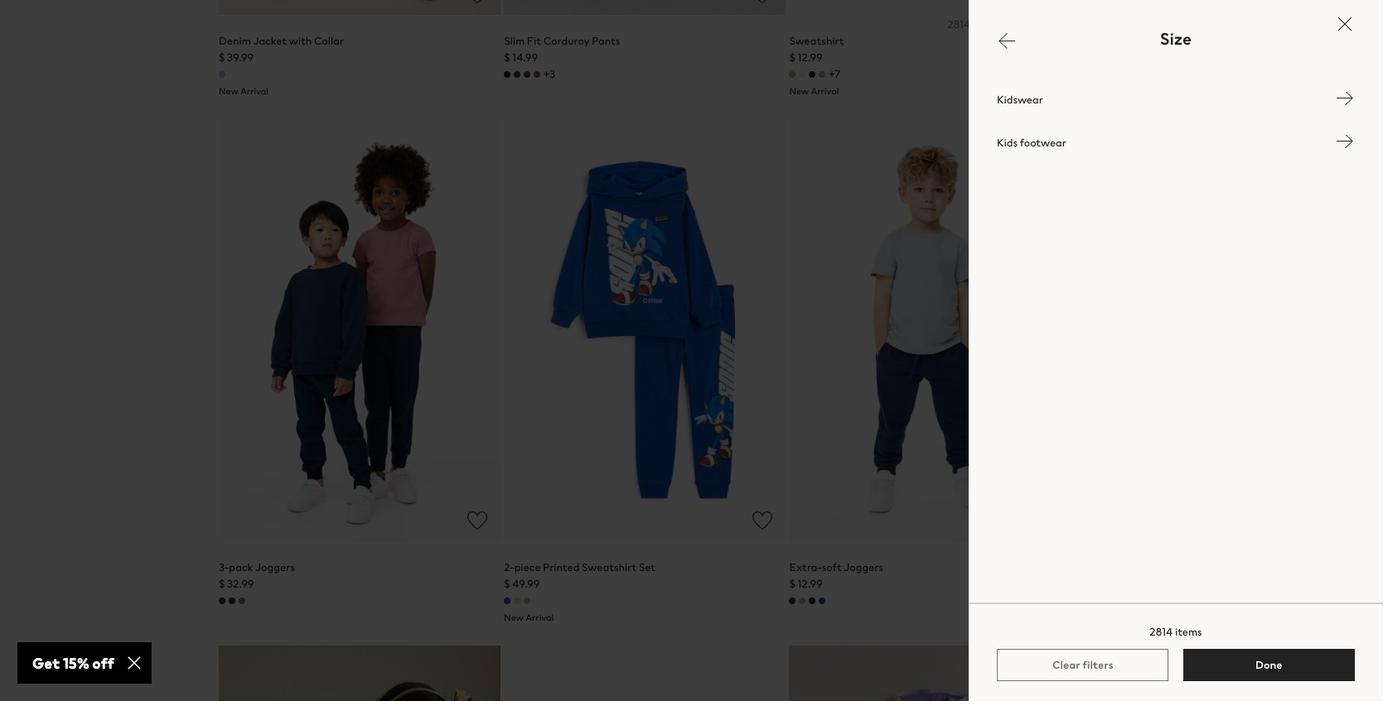 Task type: locate. For each thing, give the bounding box(es) containing it.
arrival for $
[[240, 85, 269, 98]]

done
[[1256, 658, 1282, 674]]

1 horizontal spatial sweatshirt
[[789, 33, 844, 49]]

1 horizontal spatial new arrival
[[504, 612, 554, 625]]

0 vertical spatial 2814
[[947, 17, 971, 32]]

$ down 3-
[[219, 577, 225, 593]]

$ down extra-
[[789, 577, 795, 593]]

new arrival down the 49.99
[[504, 612, 554, 625]]

arrival inside +7 new arrival
[[811, 85, 839, 98]]

extra-soft joggers link
[[789, 560, 883, 576]]

1 horizontal spatial joggers
[[844, 560, 883, 576]]

32.99
[[227, 577, 254, 593]]

denim jacket with collar $ 39.99
[[219, 33, 344, 65]]

1 vertical spatial 2814 items
[[1150, 625, 1202, 641]]

12.99 down extra-
[[798, 577, 823, 593]]

sweatshirt
[[789, 33, 844, 49], [582, 560, 637, 576]]

jacket
[[253, 33, 287, 49]]

new down the 49.99
[[504, 612, 524, 625]]

extra-
[[789, 560, 822, 576]]

joggers right pack
[[255, 560, 295, 576]]

0 vertical spatial items
[[973, 17, 1000, 32]]

new arrival for $ 39.99
[[219, 85, 269, 98]]

arrival
[[240, 85, 269, 98], [811, 85, 839, 98], [526, 612, 554, 625]]

1 joggers from the left
[[255, 560, 295, 576]]

3-pack joggersmodel image
[[219, 119, 501, 542]]

new down 39.99
[[219, 85, 238, 98]]

1 horizontal spatial arrival
[[526, 612, 554, 625]]

2 12.99 from the top
[[798, 577, 823, 593]]

14.99
[[512, 50, 538, 65]]

joggers right soft
[[844, 560, 883, 576]]

$ left 39.99
[[219, 50, 225, 65]]

$ down 2-
[[504, 577, 510, 593]]

velvet jacketmodel image
[[504, 647, 786, 702]]

1 vertical spatial new arrival
[[504, 612, 554, 625]]

set
[[639, 560, 656, 576]]

arrival down 39.99
[[240, 85, 269, 98]]

footwear
[[1020, 135, 1066, 150]]

arrival down the 49.99
[[526, 612, 554, 625]]

extra-soft joggers $ 12.99
[[789, 560, 883, 593]]

new arrival
[[219, 85, 269, 98], [504, 612, 554, 625]]

$ inside 'sweatshirt $ 12.99'
[[789, 50, 795, 65]]

new
[[219, 85, 238, 98], [789, 85, 809, 98], [504, 612, 524, 625]]

sweatshirt inside 2-piece printed sweatshirt set $ 49.99
[[582, 560, 637, 576]]

sequined tulle dressmodel image
[[219, 647, 501, 702]]

2814 up 2-piece sweatsuitmodel image
[[1150, 625, 1173, 641]]

0 vertical spatial new arrival
[[219, 85, 269, 98]]

1 vertical spatial 12.99
[[798, 577, 823, 593]]

joggers for 3-pack joggers $ 32.99
[[255, 560, 295, 576]]

12.99 down sweatshirt "link"
[[798, 50, 823, 65]]

$ inside 2-piece printed sweatshirt set $ 49.99
[[504, 577, 510, 593]]

new inside +7 new arrival
[[789, 85, 809, 98]]

$ inside slim fit corduroy pants $ 14.99
[[504, 50, 510, 65]]

2814 items
[[947, 17, 1000, 32], [1150, 625, 1202, 641]]

1 horizontal spatial new
[[504, 612, 524, 625]]

2 horizontal spatial new
[[789, 85, 809, 98]]

sweatshirt left set
[[582, 560, 637, 576]]

2-piece printed sweatshirt setmodel image
[[504, 119, 786, 542]]

denim
[[219, 33, 251, 49]]

1 horizontal spatial items
[[1175, 625, 1202, 641]]

1 vertical spatial 2814
[[1150, 625, 1173, 641]]

0 horizontal spatial new arrival
[[219, 85, 269, 98]]

joggers
[[255, 560, 295, 576], [844, 560, 883, 576]]

arrival down +7
[[811, 85, 839, 98]]

sweatshirt up +7
[[789, 33, 844, 49]]

sweatshirt link
[[789, 33, 844, 49]]

2814
[[947, 17, 971, 32], [1150, 625, 1173, 641]]

new for set
[[504, 612, 524, 625]]

filters
[[1082, 658, 1113, 674]]

2 horizontal spatial arrival
[[811, 85, 839, 98]]

$ down slim
[[504, 50, 510, 65]]

collar
[[314, 33, 344, 49]]

new down 'sweatshirt $ 12.99'
[[789, 85, 809, 98]]

12.99 inside 'sweatshirt $ 12.99'
[[798, 50, 823, 65]]

items up 2-piece sweatsuitmodel image
[[1175, 625, 1202, 641]]

sweatshirt $ 12.99
[[789, 33, 844, 65]]

0 horizontal spatial sweatshirt
[[582, 560, 637, 576]]

slim fit corduroy pants link
[[504, 33, 620, 49]]

3-
[[219, 560, 229, 576]]

1 horizontal spatial 2814
[[1150, 625, 1173, 641]]

done button
[[1183, 650, 1355, 682]]

items down sweatshirtmodel 'image'
[[973, 17, 1000, 32]]

close black image
[[1335, 14, 1355, 34]]

0 vertical spatial 12.99
[[798, 50, 823, 65]]

$
[[219, 50, 225, 65], [504, 50, 510, 65], [789, 50, 795, 65], [219, 577, 225, 593], [504, 577, 510, 593], [789, 577, 795, 593]]

2-piece printed sweatshirt set $ 49.99
[[504, 560, 656, 593]]

0 horizontal spatial new
[[219, 85, 238, 98]]

0 horizontal spatial 2814
[[947, 17, 971, 32]]

items
[[973, 17, 1000, 32], [1175, 625, 1202, 641]]

0 horizontal spatial items
[[973, 17, 1000, 32]]

1 vertical spatial sweatshirt
[[582, 560, 637, 576]]

12.99
[[798, 50, 823, 65], [798, 577, 823, 593]]

2814 down sweatshirtmodel 'image'
[[947, 17, 971, 32]]

2814 items down sweatshirtmodel 'image'
[[947, 17, 1000, 32]]

joggers inside 3-pack joggers $ 32.99
[[255, 560, 295, 576]]

+7 new arrival
[[789, 66, 840, 98]]

2814 items up 2-piece sweatsuitmodel image
[[1150, 625, 1202, 641]]

$ down sweatshirt "link"
[[789, 50, 795, 65]]

new arrival down 39.99
[[219, 85, 269, 98]]

with
[[289, 33, 312, 49]]

arrival for set
[[526, 612, 554, 625]]

joggers inside extra-soft joggers $ 12.99
[[844, 560, 883, 576]]

2 joggers from the left
[[844, 560, 883, 576]]

0 vertical spatial 2814 items
[[947, 17, 1000, 32]]

0 horizontal spatial joggers
[[255, 560, 295, 576]]

1 12.99 from the top
[[798, 50, 823, 65]]

0 horizontal spatial arrival
[[240, 85, 269, 98]]

printed
[[543, 560, 580, 576]]



Task type: vqa. For each thing, say whether or not it's contained in the screenshot.
'Recycled Polyester Recycled Polyester Is Polyester Made From Pet Bottles Or End-Of-Life Textile Waste. The Pet Bottles Or Textile Waste Is Mechanically Recycled And Processed Into New Yarn.'
no



Task type: describe. For each thing, give the bounding box(es) containing it.
1 vertical spatial items
[[1175, 625, 1202, 641]]

denim jacket with collarmodel image
[[219, 0, 501, 15]]

3-pack joggers $ 32.99
[[219, 560, 295, 593]]

2-
[[504, 560, 514, 576]]

joggers for extra-soft joggers $ 12.99
[[844, 560, 883, 576]]

pack
[[229, 560, 253, 576]]

denim jacket with collar link
[[219, 33, 344, 49]]

0 horizontal spatial 2814 items
[[947, 17, 1000, 32]]

49.99
[[512, 577, 540, 593]]

kidswear
[[997, 92, 1045, 107]]

sweatshirtmodel image
[[789, 0, 1071, 15]]

soft
[[822, 560, 842, 576]]

slim fit corduroy pantsmodel image
[[504, 0, 786, 15]]

size
[[1160, 27, 1192, 51]]

slim fit corduroy pants $ 14.99
[[504, 33, 620, 65]]

corduroy
[[543, 33, 590, 49]]

0 vertical spatial sweatshirt
[[789, 33, 844, 49]]

kids
[[997, 135, 1018, 150]]

piece
[[514, 560, 541, 576]]

1 horizontal spatial 2814 items
[[1150, 625, 1202, 641]]

clear filters
[[1052, 658, 1113, 674]]

slim
[[504, 33, 525, 49]]

$ inside denim jacket with collar $ 39.99
[[219, 50, 225, 65]]

2-piece printed sweatshirt set link
[[504, 560, 656, 576]]

2-piece sweatsuitmodel image
[[1075, 647, 1357, 702]]

patterned pile jumpsuitmodel image
[[789, 647, 1071, 702]]

$ inside extra-soft joggers $ 12.99
[[789, 577, 795, 593]]

flared leggingsmodel image
[[1075, 0, 1357, 15]]

12.99 inside extra-soft joggers $ 12.99
[[798, 577, 823, 593]]

extra-soft joggersmodel image
[[789, 119, 1071, 542]]

$ inside 3-pack joggers $ 32.99
[[219, 577, 225, 593]]

fit
[[527, 33, 541, 49]]

+3
[[544, 66, 555, 82]]

pants
[[592, 33, 620, 49]]

new arrival for $ 49.99
[[504, 612, 554, 625]]

39.99
[[227, 50, 254, 65]]

new for $
[[219, 85, 238, 98]]

kids footwear button
[[969, 121, 1383, 164]]

clear filters button
[[997, 650, 1169, 682]]

+7
[[829, 66, 840, 82]]

clear
[[1052, 658, 1080, 674]]

3-pack joggers link
[[219, 560, 295, 576]]

kids footwear
[[997, 135, 1069, 150]]

kidswear button
[[969, 78, 1383, 121]]

sequined bomber jacketmodel image
[[1075, 119, 1357, 542]]



